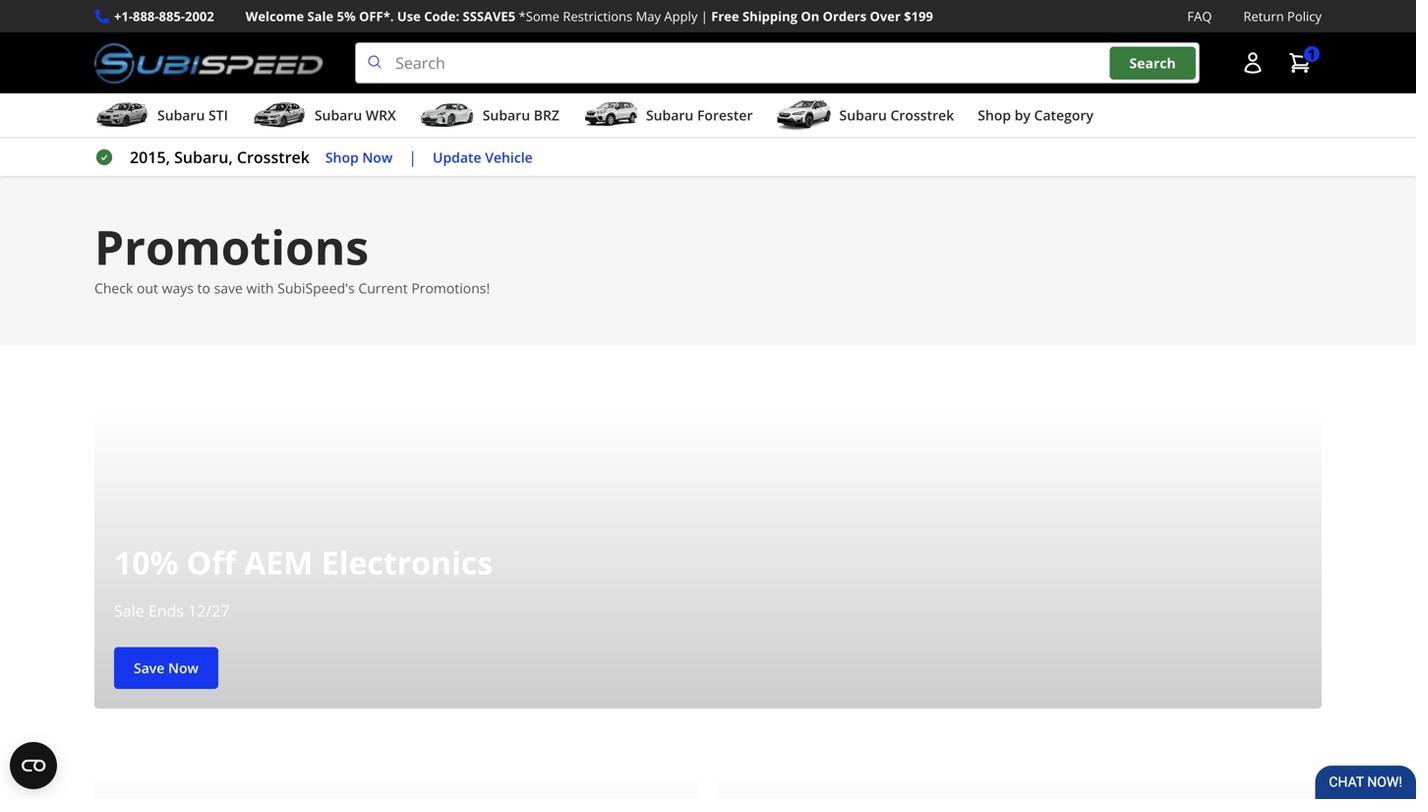 Task type: locate. For each thing, give the bounding box(es) containing it.
shop for shop by category
[[978, 106, 1011, 125]]

subaru right a subaru crosstrek thumbnail image
[[839, 106, 887, 125]]

shop down subaru wrx dropdown button
[[325, 148, 359, 166]]

a subaru wrx thumbnail image image
[[252, 100, 307, 130]]

subaru for subaru sti
[[157, 106, 205, 125]]

code:
[[424, 7, 459, 25]]

faq link
[[1187, 6, 1212, 27]]

return policy link
[[1243, 6, 1322, 27]]

0 vertical spatial |
[[701, 7, 708, 25]]

0 vertical spatial now
[[362, 148, 393, 166]]

1 vertical spatial |
[[408, 147, 417, 168]]

sale left ends
[[114, 600, 144, 621]]

shop now link
[[325, 146, 393, 169]]

subaru left forester
[[646, 106, 694, 125]]

subaru left sti
[[157, 106, 205, 125]]

1 vertical spatial now
[[168, 659, 199, 677]]

| left free
[[701, 7, 708, 25]]

subaru wrx
[[315, 106, 396, 125]]

0 horizontal spatial crosstrek
[[237, 147, 310, 168]]

|
[[701, 7, 708, 25], [408, 147, 417, 168]]

update vehicle button
[[433, 146, 533, 169]]

sale left 5%
[[307, 7, 334, 25]]

brz
[[534, 106, 559, 125]]

save now
[[134, 659, 199, 677]]

subaru forester button
[[583, 97, 753, 137]]

subaru left brz
[[483, 106, 530, 125]]

2 subaru from the left
[[315, 106, 362, 125]]

off*.
[[359, 7, 394, 25]]

shop left 'by'
[[978, 106, 1011, 125]]

over
[[870, 7, 901, 25]]

subispeed's
[[277, 279, 355, 298]]

1 button
[[1278, 43, 1322, 83]]

3 subaru from the left
[[483, 106, 530, 125]]

subaru wrx button
[[252, 97, 396, 137]]

now inside shop now link
[[362, 148, 393, 166]]

1 horizontal spatial sale
[[307, 7, 334, 25]]

subaru left wrx
[[315, 106, 362, 125]]

0 vertical spatial shop
[[978, 106, 1011, 125]]

crosstrek inside dropdown button
[[890, 106, 954, 125]]

1 horizontal spatial shop
[[978, 106, 1011, 125]]

update
[[433, 148, 481, 166]]

4 subaru from the left
[[646, 106, 694, 125]]

may
[[636, 7, 661, 25]]

now right save
[[168, 659, 199, 677]]

12/27
[[188, 600, 230, 621]]

2015,
[[130, 147, 170, 168]]

search button
[[1110, 47, 1196, 80]]

forester
[[697, 106, 753, 125]]

now inside save now link
[[168, 659, 199, 677]]

free
[[711, 7, 739, 25]]

shop by category button
[[978, 97, 1093, 137]]

now down wrx
[[362, 148, 393, 166]]

vehicle
[[485, 148, 533, 166]]

sssave5
[[463, 7, 515, 25]]

save
[[134, 659, 165, 677]]

1 horizontal spatial now
[[362, 148, 393, 166]]

use
[[397, 7, 421, 25]]

1 subaru from the left
[[157, 106, 205, 125]]

electronics
[[321, 541, 493, 584]]

a subaru sti thumbnail image image
[[94, 100, 149, 130]]

0 horizontal spatial shop
[[325, 148, 359, 166]]

welcome
[[246, 7, 304, 25]]

0 vertical spatial sale
[[307, 7, 334, 25]]

5 subaru from the left
[[839, 106, 887, 125]]

shop inside dropdown button
[[978, 106, 1011, 125]]

promotions check out ways to save with subispeed's current promotions!
[[94, 214, 490, 298]]

orders
[[823, 7, 867, 25]]

apply
[[664, 7, 698, 25]]

+1-
[[114, 7, 133, 25]]

restrictions
[[563, 7, 633, 25]]

save
[[214, 279, 243, 298]]

2002
[[185, 7, 214, 25]]

0 horizontal spatial now
[[168, 659, 199, 677]]

1 horizontal spatial crosstrek
[[890, 106, 954, 125]]

out
[[137, 279, 158, 298]]

aem
[[244, 541, 313, 584]]

crosstrek
[[890, 106, 954, 125], [237, 147, 310, 168]]

now
[[362, 148, 393, 166], [168, 659, 199, 677]]

10% off aem electronics
[[114, 541, 493, 584]]

0 horizontal spatial sale
[[114, 600, 144, 621]]

0 vertical spatial crosstrek
[[890, 106, 954, 125]]

return policy
[[1243, 7, 1322, 25]]

subaru crosstrek button
[[776, 97, 954, 137]]

| left update
[[408, 147, 417, 168]]

subaru crosstrek
[[839, 106, 954, 125]]

1 vertical spatial shop
[[325, 148, 359, 166]]

now for shop now
[[362, 148, 393, 166]]

shop
[[978, 106, 1011, 125], [325, 148, 359, 166]]

subaru
[[157, 106, 205, 125], [315, 106, 362, 125], [483, 106, 530, 125], [646, 106, 694, 125], [839, 106, 887, 125]]

open widget image
[[10, 742, 57, 790]]

wrx
[[366, 106, 396, 125]]

check
[[94, 279, 133, 298]]

sale
[[307, 7, 334, 25], [114, 600, 144, 621]]

update vehicle
[[433, 148, 533, 166]]



Task type: vqa. For each thing, say whether or not it's contained in the screenshot.
MSRP
no



Task type: describe. For each thing, give the bounding box(es) containing it.
subaru for subaru wrx
[[315, 106, 362, 125]]

now for save now
[[168, 659, 199, 677]]

a subaru brz thumbnail image image
[[420, 100, 475, 130]]

with
[[246, 279, 274, 298]]

ways
[[162, 279, 194, 298]]

*some
[[519, 7, 560, 25]]

2015, subaru, crosstrek
[[130, 147, 310, 168]]

1
[[1308, 45, 1316, 63]]

subispeed logo image
[[94, 42, 324, 84]]

welcome sale 5% off*. use code: sssave5 *some restrictions may apply | free shipping on orders over $199
[[246, 7, 933, 25]]

by
[[1015, 106, 1031, 125]]

shop now
[[325, 148, 393, 166]]

shipping
[[742, 7, 798, 25]]

sale ends 12/27
[[114, 600, 230, 621]]

subaru brz button
[[420, 97, 559, 137]]

5%
[[337, 7, 356, 25]]

to
[[197, 279, 210, 298]]

return
[[1243, 7, 1284, 25]]

faq
[[1187, 7, 1212, 25]]

888-
[[133, 7, 159, 25]]

10%
[[114, 541, 178, 584]]

search
[[1129, 53, 1176, 72]]

1 horizontal spatial |
[[701, 7, 708, 25]]

$199
[[904, 7, 933, 25]]

search input field
[[355, 42, 1200, 84]]

on
[[801, 7, 819, 25]]

a subaru forester thumbnail image image
[[583, 100, 638, 130]]

sti
[[208, 106, 228, 125]]

+1-888-885-2002
[[114, 7, 214, 25]]

subaru sti button
[[94, 97, 228, 137]]

0 horizontal spatial |
[[408, 147, 417, 168]]

ends
[[148, 600, 184, 621]]

promotions!
[[411, 279, 490, 298]]

1 vertical spatial crosstrek
[[237, 147, 310, 168]]

a subaru crosstrek thumbnail image image
[[776, 100, 831, 130]]

subaru for subaru crosstrek
[[839, 106, 887, 125]]

subaru,
[[174, 147, 233, 168]]

policy
[[1287, 7, 1322, 25]]

subaru brz
[[483, 106, 559, 125]]

1 vertical spatial sale
[[114, 600, 144, 621]]

button image
[[1241, 51, 1265, 75]]

off
[[187, 541, 236, 584]]

subaru for subaru brz
[[483, 106, 530, 125]]

shop for shop now
[[325, 148, 359, 166]]

885-
[[159, 7, 185, 25]]

shop by category
[[978, 106, 1093, 125]]

+1-888-885-2002 link
[[114, 6, 214, 27]]

subaru sti
[[157, 106, 228, 125]]

current
[[358, 279, 408, 298]]

category
[[1034, 106, 1093, 125]]

save now link
[[114, 647, 218, 689]]

promotions
[[94, 214, 369, 279]]

subaru forester
[[646, 106, 753, 125]]

subaru for subaru forester
[[646, 106, 694, 125]]



